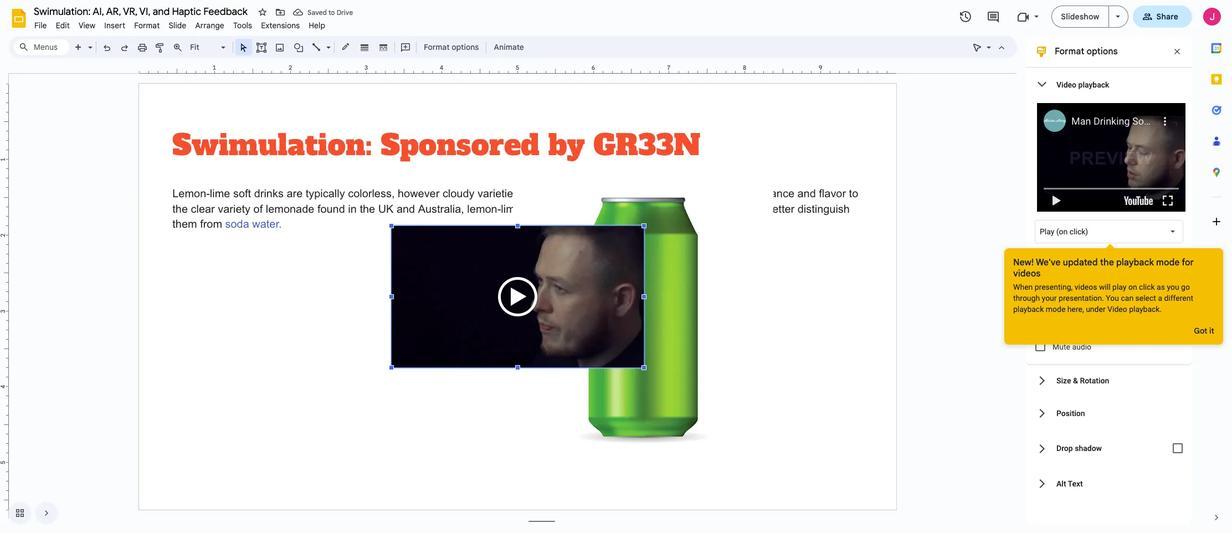 Task type: vqa. For each thing, say whether or not it's contained in the screenshot.
topmost mode
yes



Task type: describe. For each thing, give the bounding box(es) containing it.
drop
[[1057, 444, 1073, 453]]

mode and view toolbar
[[969, 36, 1011, 58]]

End at: text field
[[1112, 265, 1178, 285]]

alt text tab
[[1026, 467, 1193, 500]]

application containing format options
[[0, 0, 1233, 533]]

drop shadow
[[1057, 444, 1102, 453]]

saved to drive
[[308, 8, 353, 16]]

Zoom text field
[[188, 39, 219, 55]]

1 vertical spatial mode
[[1046, 305, 1066, 314]]

slide menu item
[[164, 19, 191, 32]]

Zoom field
[[187, 39, 231, 55]]

under
[[1086, 305, 1106, 314]]

size & rotation tab
[[1026, 364, 1193, 397]]

menu bar banner
[[0, 0, 1233, 533]]

video playback
[[1057, 80, 1110, 89]]

2 vertical spatial playback
[[1014, 305, 1044, 314]]

edit menu item
[[51, 19, 74, 32]]

share
[[1157, 12, 1179, 22]]

position tab
[[1026, 397, 1193, 430]]

go
[[1182, 283, 1190, 292]]

play (on click) option
[[1040, 226, 1089, 237]]

main toolbar
[[69, 39, 530, 55]]

tools
[[233, 21, 252, 30]]

insert image image
[[274, 39, 286, 55]]

help menu item
[[304, 19, 330, 32]]

audio
[[1073, 343, 1092, 351]]

at: for start at:
[[1050, 251, 1057, 258]]

border color: transparent image
[[339, 39, 352, 54]]

format inside button
[[424, 42, 450, 52]]

video inside new! we've updated the playback mode for videos when presenting, videos will play on click as you go through your presentation. you can select a different playback mode here, under video playback. got it
[[1108, 305, 1128, 314]]

format menu item
[[130, 19, 164, 32]]

help
[[309, 21, 325, 30]]

video inside 'tab'
[[1057, 80, 1077, 89]]

Mute audio checkbox
[[1036, 341, 1046, 351]]

border weight option
[[358, 39, 371, 55]]

click
[[1140, 283, 1155, 292]]

format options section
[[1026, 36, 1193, 524]]

Start at: text field
[[1035, 265, 1102, 285]]

presenting,
[[1035, 283, 1073, 292]]

end
[[1112, 251, 1122, 258]]

a
[[1159, 294, 1163, 303]]

updated
[[1063, 257, 1098, 268]]

for
[[1182, 257, 1194, 268]]

end at:
[[1112, 251, 1130, 258]]

format inside section
[[1055, 46, 1085, 57]]

can
[[1121, 294, 1134, 303]]

slideshow
[[1062, 12, 1100, 22]]

through
[[1014, 294, 1040, 303]]

arrange
[[195, 21, 224, 30]]

drive
[[337, 8, 353, 16]]

play (on click)
[[1040, 227, 1089, 236]]

insert menu item
[[100, 19, 130, 32]]

format options inside format options button
[[424, 42, 479, 52]]

click)
[[1070, 227, 1089, 236]]

play
[[1113, 283, 1127, 292]]

here,
[[1068, 305, 1084, 314]]

Toggle shadow checkbox
[[1167, 437, 1189, 459]]

extensions
[[261, 21, 300, 30]]

you
[[1167, 283, 1180, 292]]

edit
[[56, 21, 70, 30]]

0 vertical spatial videos
[[1014, 268, 1041, 279]]

format options inside format options section
[[1055, 46, 1118, 57]]

different
[[1165, 294, 1194, 303]]

1 vertical spatial videos
[[1075, 283, 1098, 292]]

&
[[1073, 376, 1078, 385]]

it
[[1210, 326, 1215, 336]]

file
[[34, 21, 47, 30]]

format inside menu item
[[134, 21, 160, 30]]

new! we've updated the playback mode for videos when presenting, videos will play on click as you go through your presentation. you can select a different playback mode here, under video playback. got it
[[1014, 257, 1215, 336]]

file menu item
[[30, 19, 51, 32]]



Task type: locate. For each thing, give the bounding box(es) containing it.
options left animate button
[[452, 42, 479, 52]]

start slideshow (⌘+enter) image
[[1116, 16, 1120, 18]]

format right border dash option
[[424, 42, 450, 52]]

size & rotation
[[1057, 376, 1110, 385]]

0 vertical spatial playback
[[1079, 80, 1110, 89]]

options inside button
[[452, 42, 479, 52]]

format down rename text field
[[134, 21, 160, 30]]

playback
[[1079, 80, 1110, 89], [1117, 257, 1154, 268], [1014, 305, 1044, 314]]

1 vertical spatial video
[[1108, 305, 1128, 314]]

Star checkbox
[[255, 4, 270, 20]]

start
[[1035, 251, 1048, 258]]

at: right start
[[1050, 251, 1057, 258]]

options up video playback 'tab'
[[1087, 46, 1118, 57]]

size
[[1057, 376, 1072, 385]]

1 horizontal spatial format
[[424, 42, 450, 52]]

0 horizontal spatial videos
[[1014, 268, 1041, 279]]

1 horizontal spatial options
[[1087, 46, 1118, 57]]

1 horizontal spatial videos
[[1075, 283, 1098, 292]]

1 horizontal spatial playback
[[1079, 80, 1110, 89]]

0 horizontal spatial format options
[[424, 42, 479, 52]]

menu bar
[[30, 14, 330, 33]]

format
[[134, 21, 160, 30], [424, 42, 450, 52], [1055, 46, 1085, 57]]

videos up presentation.
[[1075, 283, 1098, 292]]

navigation
[[0, 493, 58, 533]]

text
[[1068, 479, 1083, 488]]

1 horizontal spatial at:
[[1124, 251, 1130, 258]]

videos
[[1014, 268, 1041, 279], [1075, 283, 1098, 292]]

menu bar inside "menu bar" banner
[[30, 14, 330, 33]]

slide
[[169, 21, 186, 30]]

new!
[[1014, 257, 1034, 268]]

at:
[[1050, 251, 1057, 258], [1124, 251, 1130, 258]]

start at:
[[1035, 251, 1057, 258]]

play
[[1040, 227, 1055, 236]]

at: right end
[[1124, 251, 1130, 258]]

we've
[[1036, 257, 1061, 268]]

2 horizontal spatial format
[[1055, 46, 1085, 57]]

toggle shadow image
[[1167, 437, 1189, 459]]

will
[[1100, 283, 1111, 292]]

(on
[[1057, 227, 1068, 236]]

alt
[[1057, 479, 1067, 488]]

videos up when
[[1014, 268, 1041, 279]]

presentation.
[[1059, 294, 1104, 303]]

menu bar containing file
[[30, 14, 330, 33]]

Menus field
[[14, 39, 69, 55]]

video
[[1057, 80, 1077, 89], [1108, 305, 1128, 314]]

application
[[0, 0, 1233, 533]]

new slide with layout image
[[85, 40, 93, 44]]

options inside section
[[1087, 46, 1118, 57]]

1 horizontal spatial video
[[1108, 305, 1128, 314]]

1 horizontal spatial mode
[[1157, 257, 1180, 268]]

at: for end at:
[[1124, 251, 1130, 258]]

got it button
[[1195, 326, 1215, 336]]

tab list
[[1202, 33, 1233, 502]]

format options
[[424, 42, 479, 52], [1055, 46, 1118, 57]]

mute
[[1053, 343, 1071, 351]]

0 vertical spatial mode
[[1157, 257, 1180, 268]]

format up video playback on the right top of the page
[[1055, 46, 1085, 57]]

0 horizontal spatial playback
[[1014, 305, 1044, 314]]

mode down your
[[1046, 305, 1066, 314]]

saved to drive button
[[290, 4, 356, 20]]

share button
[[1133, 6, 1193, 28]]

border dash option
[[377, 39, 390, 55]]

video playback tab
[[1026, 68, 1193, 101]]

your
[[1042, 294, 1057, 303]]

tools menu item
[[229, 19, 257, 32]]

you
[[1106, 294, 1119, 303]]

0 vertical spatial video
[[1057, 80, 1077, 89]]

view
[[79, 21, 95, 30]]

options
[[452, 42, 479, 52], [1087, 46, 1118, 57]]

2 horizontal spatial playback
[[1117, 257, 1154, 268]]

playback inside video playback 'tab'
[[1079, 80, 1110, 89]]

1 at: from the left
[[1050, 251, 1057, 258]]

1 vertical spatial playback
[[1117, 257, 1154, 268]]

select
[[1136, 294, 1157, 303]]

0 horizontal spatial format
[[134, 21, 160, 30]]

2 at: from the left
[[1124, 251, 1130, 258]]

on
[[1129, 283, 1138, 292]]

rotation
[[1080, 376, 1110, 385]]

the
[[1101, 257, 1114, 268]]

view menu item
[[74, 19, 100, 32]]

shadow
[[1075, 444, 1102, 453]]

0 horizontal spatial mode
[[1046, 305, 1066, 314]]

got
[[1195, 326, 1208, 336]]

extensions menu item
[[257, 19, 304, 32]]

0 horizontal spatial options
[[452, 42, 479, 52]]

mode
[[1157, 257, 1180, 268], [1046, 305, 1066, 314]]

slideshow button
[[1052, 6, 1109, 28]]

playback.
[[1130, 305, 1162, 314]]

arrange menu item
[[191, 19, 229, 32]]

as
[[1157, 283, 1165, 292]]

0 horizontal spatial at:
[[1050, 251, 1057, 258]]

to
[[329, 8, 335, 16]]

mode left for
[[1157, 257, 1180, 268]]

0 horizontal spatial video
[[1057, 80, 1077, 89]]

1 horizontal spatial format options
[[1055, 46, 1118, 57]]

saved
[[308, 8, 327, 16]]

animate
[[494, 42, 524, 52]]

mute audio
[[1053, 343, 1092, 351]]

alt text
[[1057, 479, 1083, 488]]

shape image
[[292, 39, 305, 55]]

drop shadow tab
[[1026, 430, 1193, 467]]

new! we've updated the playback mode for videos dialog
[[1005, 243, 1224, 345]]

animate button
[[489, 39, 529, 55]]

position
[[1057, 409, 1085, 418]]

Rename text field
[[30, 4, 254, 18]]

tab list inside "menu bar" banner
[[1202, 33, 1233, 502]]

format options button
[[419, 39, 484, 55]]

when
[[1014, 283, 1033, 292]]

insert
[[104, 21, 125, 30]]



